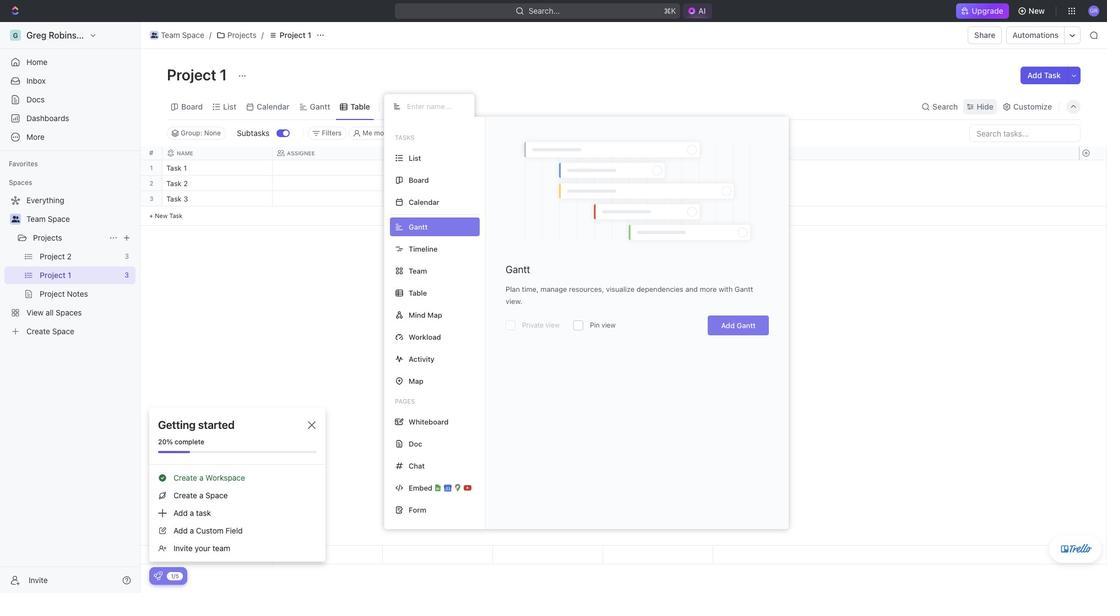Task type: vqa. For each thing, say whether or not it's contained in the screenshot.
'New' related to New Task
yes



Task type: locate. For each thing, give the bounding box(es) containing it.
complete
[[175, 438, 204, 446]]

2 set priority element from the top
[[602, 176, 618, 193]]

2 view from the left
[[602, 321, 616, 330]]

add inside button
[[1028, 71, 1043, 80]]

2 vertical spatial team
[[409, 266, 427, 275]]

view right the private
[[546, 321, 560, 330]]

0 horizontal spatial invite
[[29, 576, 48, 585]]

1 horizontal spatial 3
[[184, 195, 188, 203]]

press space to select this row. row containing ‎task 1
[[163, 160, 714, 177]]

new down task 3
[[155, 212, 168, 219]]

1 vertical spatial hide
[[526, 129, 541, 137]]

team down timeline
[[409, 266, 427, 275]]

0 horizontal spatial 3
[[150, 195, 154, 202]]

space
[[182, 30, 204, 40], [48, 214, 70, 224], [206, 491, 228, 500]]

dependencies
[[637, 285, 684, 294]]

0 vertical spatial team
[[161, 30, 180, 40]]

view
[[546, 321, 560, 330], [602, 321, 616, 330]]

0 vertical spatial create
[[174, 473, 197, 483]]

1 vertical spatial projects
[[33, 233, 62, 242]]

#
[[149, 149, 153, 157]]

1 vertical spatial to
[[390, 196, 398, 203]]

add for add a custom field
[[174, 526, 188, 536]]

1 ‎task from the top
[[166, 164, 182, 172]]

tree containing team space
[[4, 192, 136, 341]]

press space to select this row. row containing 1
[[141, 160, 163, 176]]

hide inside hide dropdown button
[[977, 102, 994, 111]]

1 horizontal spatial hide
[[977, 102, 994, 111]]

1 horizontal spatial team space
[[161, 30, 204, 40]]

set priority image for ‎task 1
[[602, 161, 618, 177]]

1 vertical spatial create
[[174, 491, 197, 500]]

task for add task
[[1045, 71, 1061, 80]]

do up timeline
[[400, 196, 409, 203]]

3 set priority element from the top
[[602, 192, 618, 208]]

team space inside tree
[[26, 214, 70, 224]]

1 vertical spatial new
[[155, 212, 168, 219]]

task up the customize
[[1045, 71, 1061, 80]]

spaces
[[9, 179, 32, 187]]

0 horizontal spatial projects
[[33, 233, 62, 242]]

0 horizontal spatial projects link
[[33, 229, 105, 247]]

new inside grid
[[155, 212, 168, 219]]

team right user group image
[[161, 30, 180, 40]]

view for private view
[[546, 321, 560, 330]]

2 vertical spatial task
[[169, 212, 183, 219]]

projects
[[228, 30, 257, 40], [33, 233, 62, 242]]

getting
[[158, 419, 196, 431]]

hide right closed
[[526, 129, 541, 137]]

map right mind at the bottom of the page
[[428, 311, 442, 319]]

0 vertical spatial calendar
[[257, 102, 290, 111]]

invite your team
[[174, 544, 230, 553]]

0 vertical spatial project 1
[[280, 30, 311, 40]]

1 vertical spatial board
[[409, 176, 429, 184]]

0 vertical spatial invite
[[174, 544, 193, 553]]

board down tasks
[[409, 176, 429, 184]]

0 vertical spatial projects link
[[214, 29, 259, 42]]

private view
[[522, 321, 560, 330]]

calendar up subtasks button
[[257, 102, 290, 111]]

1 vertical spatial project
[[167, 66, 217, 84]]

project 1
[[280, 30, 311, 40], [167, 66, 231, 84]]

a for workspace
[[199, 473, 204, 483]]

do for 2
[[400, 180, 409, 187]]

20%
[[158, 438, 173, 446]]

1 vertical spatial invite
[[29, 576, 48, 585]]

1 horizontal spatial view
[[602, 321, 616, 330]]

1 vertical spatial calendar
[[409, 198, 440, 206]]

create up add a task
[[174, 491, 197, 500]]

add down add a task
[[174, 526, 188, 536]]

1 create from the top
[[174, 473, 197, 483]]

team space
[[161, 30, 204, 40], [26, 214, 70, 224]]

team right user group icon
[[26, 214, 46, 224]]

1 horizontal spatial invite
[[174, 544, 193, 553]]

space right user group image
[[182, 30, 204, 40]]

add a custom field
[[174, 526, 243, 536]]

add for add task
[[1028, 71, 1043, 80]]

projects link
[[214, 29, 259, 42], [33, 229, 105, 247]]

0 vertical spatial ‎task
[[166, 164, 182, 172]]

list
[[223, 102, 236, 111], [409, 153, 421, 162]]

1 vertical spatial task
[[166, 195, 182, 203]]

do for 3
[[400, 196, 409, 203]]

project
[[280, 30, 306, 40], [167, 66, 217, 84]]

‎task for ‎task 1
[[166, 164, 182, 172]]

invite inside sidebar 'navigation'
[[29, 576, 48, 585]]

space down create a workspace
[[206, 491, 228, 500]]

team space right user group image
[[161, 30, 204, 40]]

2 left ‎task 2
[[150, 180, 153, 187]]

1 inside 'project 1' link
[[308, 30, 311, 40]]

a for task
[[190, 509, 194, 518]]

closed
[[486, 129, 507, 137]]

new for new
[[1029, 6, 1045, 15]]

0 vertical spatial board
[[181, 102, 203, 111]]

task 3
[[166, 195, 188, 203]]

0 horizontal spatial view
[[546, 321, 560, 330]]

table right gantt link
[[351, 102, 370, 111]]

press space to select this row. row containing 3
[[141, 191, 163, 207]]

assignees button
[[399, 127, 451, 140]]

1 vertical spatial to do cell
[[383, 191, 493, 206]]

task inside button
[[1045, 71, 1061, 80]]

0 horizontal spatial table
[[351, 102, 370, 111]]

0 horizontal spatial team
[[26, 214, 46, 224]]

add up the customize
[[1028, 71, 1043, 80]]

new up automations
[[1029, 6, 1045, 15]]

1 horizontal spatial new
[[1029, 6, 1045, 15]]

1 set priority image from the top
[[602, 161, 618, 177]]

1 vertical spatial table
[[409, 288, 427, 297]]

board
[[181, 102, 203, 111], [409, 176, 429, 184]]

2 inside "1 2 3"
[[150, 180, 153, 187]]

1 vertical spatial team space
[[26, 214, 70, 224]]

set priority element
[[602, 161, 618, 177], [602, 176, 618, 193], [602, 192, 618, 208]]

team space right user group icon
[[26, 214, 70, 224]]

1 horizontal spatial project
[[280, 30, 306, 40]]

‎task
[[166, 164, 182, 172], [166, 179, 182, 188]]

0 horizontal spatial project 1
[[167, 66, 231, 84]]

resources,
[[569, 285, 604, 294]]

press space to select this row. row
[[141, 160, 163, 176], [163, 160, 714, 177], [141, 176, 163, 191], [163, 176, 714, 193], [141, 191, 163, 207], [163, 191, 714, 208], [163, 546, 714, 565]]

0 vertical spatial hide
[[977, 102, 994, 111]]

add a task
[[174, 509, 211, 518]]

add down with
[[721, 321, 735, 330]]

1 horizontal spatial projects
[[228, 30, 257, 40]]

1
[[308, 30, 311, 40], [220, 66, 227, 84], [184, 164, 187, 172], [150, 164, 153, 171]]

add left task at the left bottom of the page
[[174, 509, 188, 518]]

0 horizontal spatial hide
[[526, 129, 541, 137]]

board left list link
[[181, 102, 203, 111]]

0 horizontal spatial /
[[209, 30, 212, 40]]

cell
[[273, 160, 383, 175], [383, 160, 493, 175], [493, 160, 603, 175], [273, 176, 383, 191], [493, 176, 603, 191], [273, 191, 383, 206], [493, 191, 603, 206]]

1 view from the left
[[546, 321, 560, 330]]

new
[[1029, 6, 1045, 15], [155, 212, 168, 219]]

a left task at the left bottom of the page
[[190, 509, 194, 518]]

2 up task 3
[[184, 179, 188, 188]]

0 horizontal spatial calendar
[[257, 102, 290, 111]]

1/5
[[171, 573, 179, 579]]

0 vertical spatial space
[[182, 30, 204, 40]]

to do cell up timeline
[[383, 191, 493, 206]]

1 to from the top
[[390, 180, 398, 187]]

create for create a workspace
[[174, 473, 197, 483]]

plan
[[506, 285, 520, 294]]

1 horizontal spatial projects link
[[214, 29, 259, 42]]

2 do from the top
[[400, 196, 409, 203]]

create
[[174, 473, 197, 483], [174, 491, 197, 500]]

visualize
[[606, 285, 635, 294]]

1 horizontal spatial /
[[262, 30, 264, 40]]

2 create from the top
[[174, 491, 197, 500]]

2 to do cell from the top
[[383, 191, 493, 206]]

space inside tree
[[48, 214, 70, 224]]

space right user group icon
[[48, 214, 70, 224]]

embed
[[409, 484, 433, 492]]

0 horizontal spatial project
[[167, 66, 217, 84]]

row
[[163, 147, 714, 160]]

1 horizontal spatial list
[[409, 153, 421, 162]]

to do
[[390, 180, 409, 187], [390, 196, 409, 203]]

2 for 1
[[150, 180, 153, 187]]

0 horizontal spatial team space
[[26, 214, 70, 224]]

share button
[[968, 26, 1003, 44]]

time,
[[522, 285, 539, 294]]

show closed
[[467, 129, 507, 137]]

to
[[390, 180, 398, 187], [390, 196, 398, 203]]

and
[[686, 285, 698, 294]]

task down task 3
[[169, 212, 183, 219]]

3 down ‎task 2
[[184, 195, 188, 203]]

team space link
[[147, 29, 207, 42], [26, 211, 133, 228]]

1 to do from the top
[[390, 180, 409, 187]]

set priority element for task 3
[[602, 192, 618, 208]]

1 horizontal spatial 2
[[184, 179, 188, 188]]

‎task up ‎task 2
[[166, 164, 182, 172]]

task down ‎task 2
[[166, 195, 182, 203]]

1 vertical spatial ‎task
[[166, 179, 182, 188]]

1 2 3
[[150, 164, 154, 202]]

2 set priority image from the top
[[602, 176, 618, 193]]

0 vertical spatial list
[[223, 102, 236, 111]]

invite for invite your team
[[174, 544, 193, 553]]

1 do from the top
[[400, 180, 409, 187]]

1 vertical spatial list
[[409, 153, 421, 162]]

‎task down ‎task 1
[[166, 179, 182, 188]]

timeline
[[409, 244, 438, 253]]

1 vertical spatial to do
[[390, 196, 409, 203]]

1 to do cell from the top
[[383, 176, 493, 191]]

3 set priority image from the top
[[602, 192, 618, 208]]

gantt
[[310, 102, 330, 111], [506, 264, 530, 276], [735, 285, 754, 294], [737, 321, 756, 330]]

map
[[428, 311, 442, 319], [409, 377, 424, 385]]

upgrade
[[972, 6, 1004, 15]]

/
[[209, 30, 212, 40], [262, 30, 264, 40]]

0 vertical spatial to do
[[390, 180, 409, 187]]

to do cell down assignees
[[383, 176, 493, 191]]

0 vertical spatial do
[[400, 180, 409, 187]]

1 vertical spatial do
[[400, 196, 409, 203]]

2
[[184, 179, 188, 188], [150, 180, 153, 187]]

calendar
[[257, 102, 290, 111], [409, 198, 440, 206]]

set priority element for ‎task 1
[[602, 161, 618, 177]]

map down activity
[[409, 377, 424, 385]]

grid containing ‎task 1
[[141, 147, 1108, 565]]

0 horizontal spatial board
[[181, 102, 203, 111]]

to do cell
[[383, 176, 493, 191], [383, 191, 493, 206]]

0 vertical spatial to do cell
[[383, 176, 493, 191]]

0 horizontal spatial space
[[48, 214, 70, 224]]

2 to do from the top
[[390, 196, 409, 203]]

a up create a space
[[199, 473, 204, 483]]

tasks
[[395, 134, 415, 141]]

0 vertical spatial team space link
[[147, 29, 207, 42]]

row group
[[141, 160, 163, 226], [163, 160, 714, 226], [1080, 160, 1107, 226], [1080, 546, 1107, 564]]

table up mind at the bottom of the page
[[409, 288, 427, 297]]

a up task at the left bottom of the page
[[199, 491, 204, 500]]

1 vertical spatial team
[[26, 214, 46, 224]]

team
[[161, 30, 180, 40], [26, 214, 46, 224], [409, 266, 427, 275]]

set priority image
[[602, 161, 618, 177], [602, 176, 618, 193], [602, 192, 618, 208]]

0 vertical spatial projects
[[228, 30, 257, 40]]

list up subtasks button
[[223, 102, 236, 111]]

task
[[1045, 71, 1061, 80], [166, 195, 182, 203], [169, 212, 183, 219]]

assignees
[[413, 129, 446, 137]]

2 horizontal spatial space
[[206, 491, 228, 500]]

0 horizontal spatial map
[[409, 377, 424, 385]]

view for pin view
[[602, 321, 616, 330]]

docs
[[26, 95, 45, 104]]

grid
[[141, 147, 1108, 565]]

a
[[199, 473, 204, 483], [199, 491, 204, 500], [190, 509, 194, 518], [190, 526, 194, 536]]

add gantt
[[721, 321, 756, 330]]

hide inside hide button
[[526, 129, 541, 137]]

0 vertical spatial map
[[428, 311, 442, 319]]

3 left task 3
[[150, 195, 154, 202]]

invite
[[174, 544, 193, 553], [29, 576, 48, 585]]

pin view
[[590, 321, 616, 330]]

0 horizontal spatial team space link
[[26, 211, 133, 228]]

to do cell for ‎task 2
[[383, 176, 493, 191]]

0 vertical spatial task
[[1045, 71, 1061, 80]]

custom
[[196, 526, 224, 536]]

1 vertical spatial project 1
[[167, 66, 231, 84]]

0 vertical spatial new
[[1029, 6, 1045, 15]]

2 to from the top
[[390, 196, 398, 203]]

0 vertical spatial to
[[390, 180, 398, 187]]

hide right search on the right top
[[977, 102, 994, 111]]

tree
[[4, 192, 136, 341]]

list down tasks
[[409, 153, 421, 162]]

calendar up timeline
[[409, 198, 440, 206]]

new inside button
[[1029, 6, 1045, 15]]

user group image
[[151, 33, 158, 38]]

do down tasks
[[400, 180, 409, 187]]

2 ‎task from the top
[[166, 179, 182, 188]]

1 horizontal spatial team
[[161, 30, 180, 40]]

2 vertical spatial space
[[206, 491, 228, 500]]

0 horizontal spatial 2
[[150, 180, 153, 187]]

workload
[[409, 333, 441, 341]]

plan time, manage resources, visualize dependencies and more with gantt view.
[[506, 285, 754, 306]]

1 vertical spatial space
[[48, 214, 70, 224]]

create up create a space
[[174, 473, 197, 483]]

table
[[351, 102, 370, 111], [409, 288, 427, 297]]

gantt inside plan time, manage resources, visualize dependencies and more with gantt view.
[[735, 285, 754, 294]]

0 vertical spatial project
[[280, 30, 306, 40]]

0 horizontal spatial new
[[155, 212, 168, 219]]

view right pin
[[602, 321, 616, 330]]

close image
[[308, 422, 316, 429]]

1 set priority element from the top
[[602, 161, 618, 177]]

1 vertical spatial team space link
[[26, 211, 133, 228]]

a down add a task
[[190, 526, 194, 536]]

row group containing ‎task 1
[[163, 160, 714, 226]]

1 / from the left
[[209, 30, 212, 40]]

3
[[184, 195, 188, 203], [150, 195, 154, 202]]



Task type: describe. For each thing, give the bounding box(es) containing it.
‎task 2
[[166, 179, 188, 188]]

3 inside press space to select this row. row
[[184, 195, 188, 203]]

share
[[975, 30, 996, 40]]

with
[[719, 285, 733, 294]]

getting started
[[158, 419, 235, 431]]

1 horizontal spatial board
[[409, 176, 429, 184]]

1 horizontal spatial space
[[182, 30, 204, 40]]

search button
[[919, 99, 962, 114]]

team
[[213, 544, 230, 553]]

task
[[196, 509, 211, 518]]

dashboards
[[26, 114, 69, 123]]

hide button
[[521, 127, 545, 140]]

row group containing 1 2 3
[[141, 160, 163, 226]]

subtasks
[[237, 128, 270, 138]]

to for task 3
[[390, 196, 398, 203]]

show
[[467, 129, 484, 137]]

gantt link
[[308, 99, 330, 114]]

list link
[[221, 99, 236, 114]]

1 horizontal spatial map
[[428, 311, 442, 319]]

inbox link
[[4, 72, 136, 90]]

Enter name... field
[[406, 101, 466, 111]]

mind map
[[409, 311, 442, 319]]

pages
[[395, 398, 415, 405]]

tree inside sidebar 'navigation'
[[4, 192, 136, 341]]

‎task for ‎task 2
[[166, 179, 182, 188]]

subtasks button
[[233, 125, 277, 142]]

task inside row group
[[166, 195, 182, 203]]

customize
[[1014, 102, 1053, 111]]

press space to select this row. row containing 2
[[141, 176, 163, 191]]

‎task 1
[[166, 164, 187, 172]]

field
[[226, 526, 243, 536]]

onboarding checklist button element
[[154, 572, 163, 581]]

projects inside tree
[[33, 233, 62, 242]]

to do cell for task 3
[[383, 191, 493, 206]]

pin
[[590, 321, 600, 330]]

1 inside "1 2 3"
[[150, 164, 153, 171]]

favorites button
[[4, 158, 42, 171]]

activity
[[409, 355, 435, 363]]

doc
[[409, 439, 422, 448]]

new for new task
[[155, 212, 168, 219]]

a for space
[[199, 491, 204, 500]]

home
[[26, 57, 48, 67]]

to do for task 3
[[390, 196, 409, 203]]

1 vertical spatial projects link
[[33, 229, 105, 247]]

0 vertical spatial table
[[351, 102, 370, 111]]

chat
[[409, 462, 425, 470]]

0 horizontal spatial list
[[223, 102, 236, 111]]

docs link
[[4, 91, 136, 109]]

1 horizontal spatial table
[[409, 288, 427, 297]]

1 horizontal spatial team space link
[[147, 29, 207, 42]]

whiteboard
[[409, 417, 449, 426]]

more
[[700, 285, 717, 294]]

to do for ‎task 2
[[390, 180, 409, 187]]

customize button
[[1000, 99, 1056, 114]]

view button
[[384, 94, 420, 120]]

create for create a space
[[174, 491, 197, 500]]

view
[[398, 102, 416, 111]]

search
[[933, 102, 958, 111]]

project 1 link
[[266, 29, 314, 42]]

0 vertical spatial team space
[[161, 30, 204, 40]]

manage
[[541, 285, 567, 294]]

set priority image for task 3
[[602, 192, 618, 208]]

dashboards link
[[4, 110, 136, 127]]

create a space
[[174, 491, 228, 500]]

add for add gantt
[[721, 321, 735, 330]]

sidebar navigation
[[0, 22, 141, 593]]

1 horizontal spatial project 1
[[280, 30, 311, 40]]

20% complete
[[158, 438, 204, 446]]

calendar link
[[255, 99, 290, 114]]

onboarding checklist button image
[[154, 572, 163, 581]]

home link
[[4, 53, 136, 71]]

add task
[[1028, 71, 1061, 80]]

2 / from the left
[[262, 30, 264, 40]]

inbox
[[26, 76, 46, 85]]

favorites
[[9, 160, 38, 168]]

started
[[198, 419, 235, 431]]

2 for ‎task
[[184, 179, 188, 188]]

team space link inside tree
[[26, 211, 133, 228]]

add task button
[[1021, 67, 1068, 84]]

a for custom
[[190, 526, 194, 536]]

form
[[409, 506, 427, 514]]

show closed button
[[453, 127, 512, 140]]

set priority image for ‎task 2
[[602, 176, 618, 193]]

view button
[[384, 99, 420, 114]]

task for new task
[[169, 212, 183, 219]]

team inside tree
[[26, 214, 46, 224]]

search...
[[529, 6, 560, 15]]

mind
[[409, 311, 426, 319]]

1 vertical spatial map
[[409, 377, 424, 385]]

upgrade link
[[957, 3, 1009, 19]]

workspace
[[206, 473, 245, 483]]

invite for invite
[[29, 576, 48, 585]]

hide button
[[964, 99, 997, 114]]

table link
[[349, 99, 370, 114]]

create a workspace
[[174, 473, 245, 483]]

add for add a task
[[174, 509, 188, 518]]

⌘k
[[664, 6, 676, 15]]

user group image
[[11, 216, 20, 223]]

board link
[[179, 99, 203, 114]]

Search tasks... text field
[[970, 125, 1081, 142]]

automations
[[1013, 30, 1059, 40]]

new task
[[155, 212, 183, 219]]

private
[[522, 321, 544, 330]]

1 horizontal spatial calendar
[[409, 198, 440, 206]]

automations button
[[1008, 27, 1065, 44]]

view.
[[506, 297, 523, 306]]

set priority element for ‎task 2
[[602, 176, 618, 193]]

to for ‎task 2
[[390, 180, 398, 187]]

your
[[195, 544, 211, 553]]

new button
[[1014, 2, 1052, 20]]

press space to select this row. row containing task 3
[[163, 191, 714, 208]]

press space to select this row. row containing ‎task 2
[[163, 176, 714, 193]]

2 horizontal spatial team
[[409, 266, 427, 275]]



